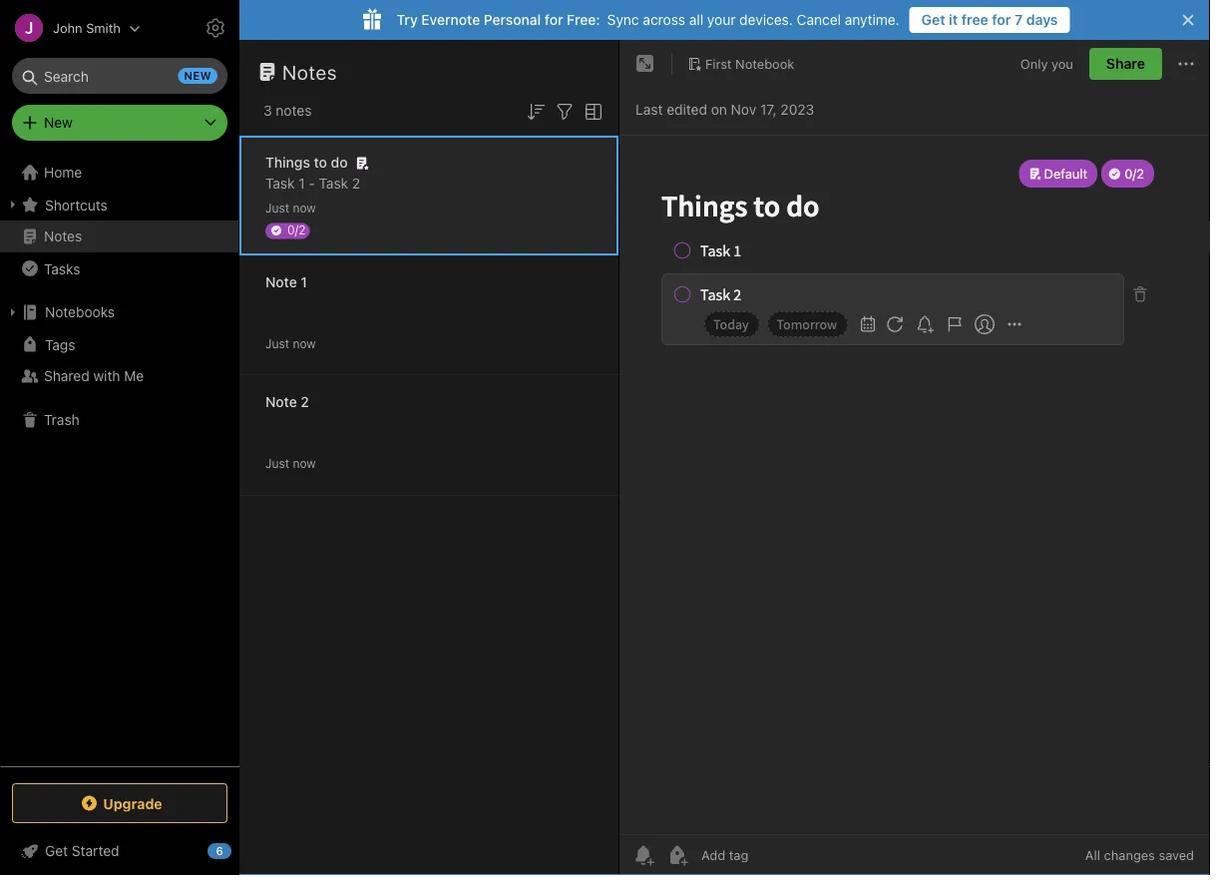 Task type: describe. For each thing, give the bounding box(es) containing it.
first
[[706, 56, 732, 71]]

home
[[44, 164, 82, 181]]

all changes saved
[[1086, 848, 1195, 863]]

expand notebooks image
[[5, 304, 21, 320]]

it
[[949, 11, 958, 28]]

just for note 1
[[265, 337, 289, 351]]

only you
[[1021, 56, 1074, 71]]

Help and Learning task checklist field
[[0, 835, 240, 867]]

share
[[1107, 55, 1146, 72]]

me
[[124, 368, 144, 384]]

last edited on nov 17, 2023
[[636, 101, 815, 118]]

john
[[53, 20, 82, 35]]

upgrade button
[[12, 783, 228, 823]]

new button
[[12, 105, 228, 141]]

notebooks
[[45, 304, 115, 320]]

across
[[643, 11, 686, 28]]

just now for 1
[[265, 337, 316, 351]]

things to do
[[265, 154, 348, 171]]

new
[[44, 114, 73, 131]]

now for 1
[[293, 337, 316, 351]]

anytime.
[[845, 11, 900, 28]]

trash link
[[0, 404, 239, 436]]

Note Editor text field
[[620, 136, 1211, 834]]

tasks
[[44, 260, 80, 277]]

trash
[[44, 412, 80, 428]]

for for free:
[[545, 11, 563, 28]]

notebook
[[736, 56, 795, 71]]

changes
[[1104, 848, 1156, 863]]

to
[[314, 154, 327, 171]]

share button
[[1090, 48, 1163, 80]]

1 for task
[[299, 175, 305, 192]]

2023
[[781, 101, 815, 118]]

more actions image
[[1175, 52, 1199, 76]]

on
[[711, 101, 727, 118]]

evernote
[[422, 11, 480, 28]]

new search field
[[26, 58, 218, 94]]

saved
[[1159, 848, 1195, 863]]

notes link
[[0, 221, 239, 253]]

1 just from the top
[[265, 201, 289, 215]]

sync
[[608, 11, 639, 28]]

7
[[1015, 11, 1023, 28]]

2 task from the left
[[319, 175, 348, 192]]

edited
[[667, 101, 708, 118]]

devices.
[[740, 11, 793, 28]]

settings image
[[204, 16, 228, 40]]

Sort options field
[[524, 98, 548, 124]]

17,
[[760, 101, 777, 118]]

new
[[184, 69, 212, 82]]

cancel
[[797, 11, 841, 28]]

all
[[1086, 848, 1101, 863]]

shared
[[44, 368, 90, 384]]

1 horizontal spatial 2
[[352, 175, 361, 192]]

days
[[1027, 11, 1058, 28]]



Task type: locate. For each thing, give the bounding box(es) containing it.
note 2
[[265, 394, 309, 410]]

0 vertical spatial get
[[922, 11, 946, 28]]

1 now from the top
[[293, 201, 316, 215]]

1 vertical spatial just
[[265, 337, 289, 351]]

2 vertical spatial just now
[[265, 457, 316, 471]]

for for 7
[[992, 11, 1012, 28]]

1 vertical spatial notes
[[44, 228, 82, 245]]

3 just now from the top
[[265, 457, 316, 471]]

1 vertical spatial 2
[[301, 394, 309, 410]]

nov
[[731, 101, 757, 118]]

0 vertical spatial note
[[265, 274, 297, 290]]

0 horizontal spatial 2
[[301, 394, 309, 410]]

1 horizontal spatial get
[[922, 11, 946, 28]]

3 just from the top
[[265, 457, 289, 471]]

2 vertical spatial now
[[293, 457, 316, 471]]

0 vertical spatial 1
[[299, 175, 305, 192]]

View options field
[[577, 98, 606, 124]]

get for get started
[[45, 843, 68, 859]]

just
[[265, 201, 289, 215], [265, 337, 289, 351], [265, 457, 289, 471]]

More actions field
[[1175, 48, 1199, 80]]

tree
[[0, 157, 240, 766]]

task 1 - task 2
[[265, 175, 361, 192]]

try
[[397, 11, 418, 28]]

tags
[[45, 336, 75, 353]]

first notebook
[[706, 56, 795, 71]]

just now
[[265, 201, 316, 215], [265, 337, 316, 351], [265, 457, 316, 471]]

shared with me
[[44, 368, 144, 384]]

note
[[265, 274, 297, 290], [265, 394, 297, 410]]

now up 0/2
[[293, 201, 316, 215]]

1 for from the left
[[545, 11, 563, 28]]

Add tag field
[[700, 847, 849, 864]]

now up note 2
[[293, 337, 316, 351]]

notes
[[276, 102, 312, 119]]

0 horizontal spatial task
[[265, 175, 295, 192]]

1 note from the top
[[265, 274, 297, 290]]

-
[[309, 175, 315, 192]]

for left free:
[[545, 11, 563, 28]]

1 vertical spatial just now
[[265, 337, 316, 351]]

with
[[93, 368, 120, 384]]

tree containing home
[[0, 157, 240, 766]]

john smith
[[53, 20, 121, 35]]

0 vertical spatial 2
[[352, 175, 361, 192]]

get
[[922, 11, 946, 28], [45, 843, 68, 859]]

0 horizontal spatial for
[[545, 11, 563, 28]]

personal
[[484, 11, 541, 28]]

note for note 1
[[265, 274, 297, 290]]

add tag image
[[666, 843, 690, 867]]

get left started
[[45, 843, 68, 859]]

task
[[265, 175, 295, 192], [319, 175, 348, 192]]

1 vertical spatial note
[[265, 394, 297, 410]]

click to collapse image
[[232, 838, 247, 862]]

6
[[216, 845, 223, 858]]

all
[[689, 11, 704, 28]]

tags button
[[0, 328, 239, 360]]

shortcuts button
[[0, 189, 239, 221]]

now
[[293, 201, 316, 215], [293, 337, 316, 351], [293, 457, 316, 471]]

shortcuts
[[45, 196, 108, 213]]

task down 'things' at the left top of page
[[265, 175, 295, 192]]

3
[[263, 102, 272, 119]]

Add filters field
[[553, 98, 577, 124]]

0 vertical spatial notes
[[282, 60, 337, 83]]

get inside "button"
[[922, 11, 946, 28]]

upgrade
[[103, 795, 162, 812]]

1 task from the left
[[265, 175, 295, 192]]

Account field
[[0, 8, 141, 48]]

just up 0/2
[[265, 201, 289, 215]]

2 just from the top
[[265, 337, 289, 351]]

just down note 2
[[265, 457, 289, 471]]

3 now from the top
[[293, 457, 316, 471]]

now for 2
[[293, 457, 316, 471]]

for
[[545, 11, 563, 28], [992, 11, 1012, 28]]

add a reminder image
[[632, 843, 656, 867]]

1 just now from the top
[[265, 201, 316, 215]]

try evernote personal for free: sync across all your devices. cancel anytime.
[[397, 11, 900, 28]]

1 vertical spatial 1
[[301, 274, 307, 290]]

just now down note 2
[[265, 457, 316, 471]]

home link
[[0, 157, 240, 189]]

get it free for 7 days button
[[910, 7, 1070, 33]]

expand note image
[[634, 52, 658, 76]]

2 now from the top
[[293, 337, 316, 351]]

2 for from the left
[[992, 11, 1012, 28]]

started
[[72, 843, 119, 859]]

tooltip
[[482, 52, 590, 92]]

free:
[[567, 11, 601, 28]]

0 horizontal spatial get
[[45, 843, 68, 859]]

get left it
[[922, 11, 946, 28]]

task down do at the left top
[[319, 175, 348, 192]]

just for note 2
[[265, 457, 289, 471]]

0 horizontal spatial notes
[[44, 228, 82, 245]]

2 note from the top
[[265, 394, 297, 410]]

smith
[[86, 20, 121, 35]]

free
[[962, 11, 989, 28]]

0/2
[[287, 223, 306, 237]]

notes up notes
[[282, 60, 337, 83]]

0 vertical spatial just
[[265, 201, 289, 215]]

just up note 2
[[265, 337, 289, 351]]

3 notes
[[263, 102, 312, 119]]

get started
[[45, 843, 119, 859]]

notebooks link
[[0, 296, 239, 328]]

just now up note 2
[[265, 337, 316, 351]]

do
[[331, 154, 348, 171]]

1 left -
[[299, 175, 305, 192]]

add filters image
[[553, 100, 577, 124]]

get inside help and learning task checklist field
[[45, 843, 68, 859]]

1 vertical spatial get
[[45, 843, 68, 859]]

0 vertical spatial now
[[293, 201, 316, 215]]

things
[[265, 154, 310, 171]]

tasks button
[[0, 253, 239, 284]]

2 vertical spatial just
[[265, 457, 289, 471]]

shared with me link
[[0, 360, 239, 392]]

1
[[299, 175, 305, 192], [301, 274, 307, 290]]

1 vertical spatial now
[[293, 337, 316, 351]]

for inside "button"
[[992, 11, 1012, 28]]

1 for note
[[301, 274, 307, 290]]

just now for 2
[[265, 457, 316, 471]]

you
[[1052, 56, 1074, 71]]

only
[[1021, 56, 1048, 71]]

last
[[636, 101, 663, 118]]

get it free for 7 days
[[922, 11, 1058, 28]]

get for get it free for 7 days
[[922, 11, 946, 28]]

1 horizontal spatial task
[[319, 175, 348, 192]]

note window element
[[620, 40, 1211, 875]]

0 vertical spatial just now
[[265, 201, 316, 215]]

2 just now from the top
[[265, 337, 316, 351]]

note for note 2
[[265, 394, 297, 410]]

note 1
[[265, 274, 307, 290]]

just now up 0/2
[[265, 201, 316, 215]]

1 horizontal spatial notes
[[282, 60, 337, 83]]

notes up tasks
[[44, 228, 82, 245]]

first notebook button
[[681, 50, 802, 78]]

notes
[[282, 60, 337, 83], [44, 228, 82, 245]]

1 down 0/2
[[301, 274, 307, 290]]

2
[[352, 175, 361, 192], [301, 394, 309, 410]]

for left 7
[[992, 11, 1012, 28]]

Search text field
[[26, 58, 214, 94]]

your
[[708, 11, 736, 28]]

now down note 2
[[293, 457, 316, 471]]

1 horizontal spatial for
[[992, 11, 1012, 28]]



Task type: vqa. For each thing, say whether or not it's contained in the screenshot.
for
yes



